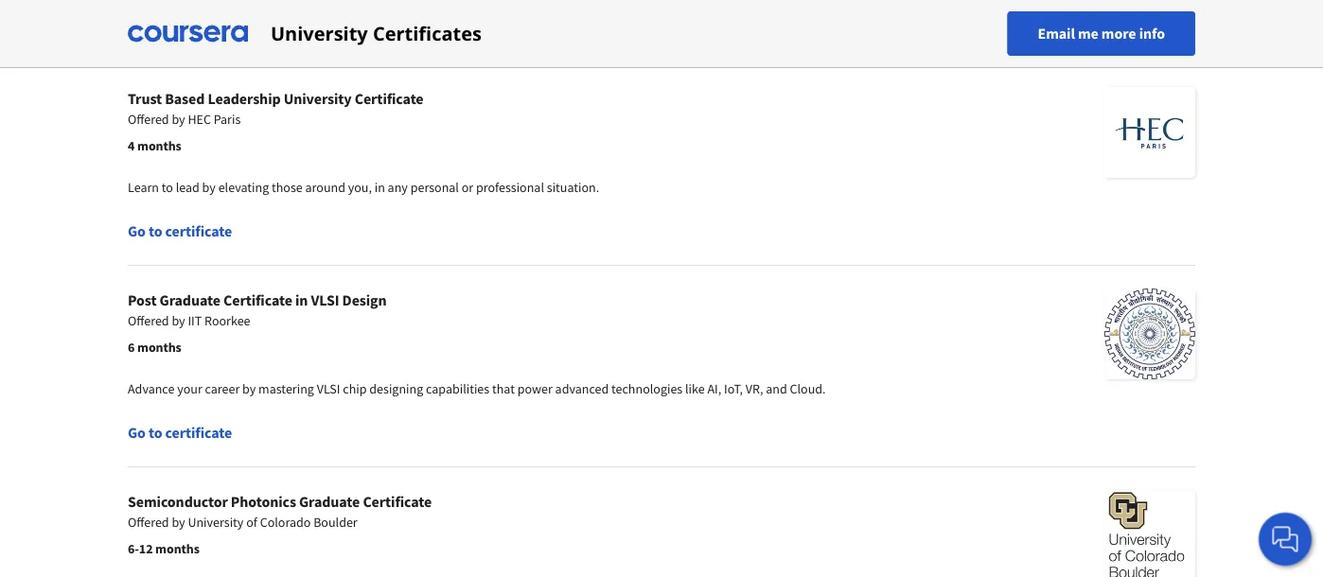 Task type: vqa. For each thing, say whether or not it's contained in the screenshot.
Paris
yes



Task type: describe. For each thing, give the bounding box(es) containing it.
vr,
[[746, 380, 763, 398]]

by inside trust based leadership university certificate offered by hec paris 4 months
[[172, 111, 185, 128]]

by right lead
[[202, 179, 216, 196]]

like
[[685, 380, 705, 398]]

certificate inside trust based leadership university certificate offered by hec paris 4 months
[[355, 89, 424, 108]]

1 vertical spatial vlsi
[[317, 380, 340, 398]]

or
[[462, 179, 473, 196]]

0 vertical spatial university
[[271, 20, 368, 46]]

career
[[205, 380, 240, 398]]

certificate for based
[[165, 221, 232, 240]]

university of colorado boulder image
[[1105, 490, 1195, 577]]

learn to lead by elevating those around you, in any personal or professional situation.
[[128, 179, 599, 196]]

go for trust based leadership university certificate
[[128, 221, 146, 240]]

elevating
[[218, 179, 269, 196]]

iit roorkee image
[[1105, 289, 1195, 380]]

certificates
[[373, 20, 482, 46]]

to down advance
[[149, 423, 162, 442]]

months inside trust based leadership university certificate offered by hec paris 4 months
[[137, 137, 181, 154]]

boulder
[[313, 514, 358, 531]]

4
[[128, 137, 135, 154]]

go to certificate link
[[128, 0, 1195, 63]]

by inside post graduate certificate in vlsi design offered by iit roorkee 6 months
[[172, 312, 185, 329]]

you,
[[348, 179, 372, 196]]

1 go from the top
[[128, 20, 146, 39]]

by right career
[[242, 380, 256, 398]]

by inside semiconductor photonics graduate certificate offered by university of colorado boulder 6-12 months
[[172, 514, 185, 531]]

lead
[[176, 179, 200, 196]]

your
[[177, 380, 202, 398]]

chip
[[343, 380, 367, 398]]

post graduate certificate in vlsi design offered by iit roorkee 6 months
[[128, 291, 387, 356]]

technologies
[[611, 380, 683, 398]]

and
[[766, 380, 787, 398]]

iot,
[[724, 380, 743, 398]]

paris
[[214, 111, 241, 128]]

power
[[517, 380, 553, 398]]

1 certificate from the top
[[165, 20, 232, 39]]

university inside trust based leadership university certificate offered by hec paris 4 months
[[284, 89, 352, 108]]

in inside post graduate certificate in vlsi design offered by iit roorkee 6 months
[[295, 291, 308, 310]]

graduate inside post graduate certificate in vlsi design offered by iit roorkee 6 months
[[160, 291, 220, 310]]

6-
[[128, 540, 139, 557]]

roorkee
[[205, 312, 250, 329]]

offered inside trust based leadership university certificate offered by hec paris 4 months
[[128, 111, 169, 128]]

months inside post graduate certificate in vlsi design offered by iit roorkee 6 months
[[137, 339, 181, 356]]

advanced
[[555, 380, 609, 398]]

coursera image
[[128, 18, 248, 49]]

advance your career by mastering vlsi chip designing capabilities that power advanced technologies like ai, iot, vr, and cloud.
[[128, 380, 826, 398]]

personal
[[410, 179, 459, 196]]

1 go to certificate from the top
[[128, 20, 232, 39]]

ai,
[[707, 380, 721, 398]]

months inside semiconductor photonics graduate certificate offered by university of colorado boulder 6-12 months
[[155, 540, 200, 557]]



Task type: locate. For each thing, give the bounding box(es) containing it.
go to certificate for based
[[128, 221, 232, 240]]

1 vertical spatial certificate
[[165, 221, 232, 240]]

2 vertical spatial certificate
[[363, 492, 432, 511]]

advance
[[128, 380, 175, 398]]

semiconductor
[[128, 492, 228, 511]]

graduate up iit
[[160, 291, 220, 310]]

vlsi inside post graduate certificate in vlsi design offered by iit roorkee 6 months
[[311, 291, 339, 310]]

in left any
[[375, 179, 385, 196]]

certificate
[[165, 20, 232, 39], [165, 221, 232, 240], [165, 423, 232, 442]]

to
[[149, 20, 162, 39], [162, 179, 173, 196], [149, 221, 162, 240], [149, 423, 162, 442]]

1 vertical spatial university
[[284, 89, 352, 108]]

0 vertical spatial certificate
[[355, 89, 424, 108]]

in left design
[[295, 291, 308, 310]]

3 go from the top
[[128, 423, 146, 442]]

1 offered from the top
[[128, 111, 169, 128]]

university inside semiconductor photonics graduate certificate offered by university of colorado boulder 6-12 months
[[188, 514, 244, 531]]

0 vertical spatial offered
[[128, 111, 169, 128]]

designing
[[369, 380, 423, 398]]

cloud.
[[790, 380, 826, 398]]

by left hec on the top of page
[[172, 111, 185, 128]]

semiconductor photonics graduate certificate offered by university of colorado boulder 6-12 months
[[128, 492, 432, 557]]

go to certificate down 'your'
[[128, 423, 232, 442]]

me
[[1078, 24, 1099, 43]]

2 vertical spatial months
[[155, 540, 200, 557]]

1 vertical spatial certificate
[[223, 291, 292, 310]]

by left iit
[[172, 312, 185, 329]]

0 vertical spatial go to certificate
[[128, 20, 232, 39]]

situation.
[[547, 179, 599, 196]]

leadership
[[208, 89, 281, 108]]

email me more info
[[1038, 24, 1165, 43]]

months right 6 on the left bottom
[[137, 339, 181, 356]]

2 vertical spatial offered
[[128, 514, 169, 531]]

offered
[[128, 111, 169, 128], [128, 312, 169, 329], [128, 514, 169, 531]]

design
[[342, 291, 387, 310]]

1 vertical spatial go
[[128, 221, 146, 240]]

1 horizontal spatial in
[[375, 179, 385, 196]]

those
[[272, 179, 303, 196]]

to up trust
[[149, 20, 162, 39]]

go to certificate up based
[[128, 20, 232, 39]]

by
[[172, 111, 185, 128], [202, 179, 216, 196], [172, 312, 185, 329], [242, 380, 256, 398], [172, 514, 185, 531]]

based
[[165, 89, 205, 108]]

by down semiconductor
[[172, 514, 185, 531]]

certificate inside semiconductor photonics graduate certificate offered by university of colorado boulder 6-12 months
[[363, 492, 432, 511]]

iit
[[188, 312, 202, 329]]

0 vertical spatial months
[[137, 137, 181, 154]]

hec paris image
[[1105, 87, 1195, 178]]

2 offered from the top
[[128, 312, 169, 329]]

2 vertical spatial go to certificate
[[128, 423, 232, 442]]

certificate
[[355, 89, 424, 108], [223, 291, 292, 310], [363, 492, 432, 511]]

colorado
[[260, 514, 311, 531]]

university
[[271, 20, 368, 46], [284, 89, 352, 108], [188, 514, 244, 531]]

months
[[137, 137, 181, 154], [137, 339, 181, 356], [155, 540, 200, 557]]

offered up 12
[[128, 514, 169, 531]]

chat with us image
[[1270, 524, 1300, 555]]

to left lead
[[162, 179, 173, 196]]

go down advance
[[128, 423, 146, 442]]

offered down trust
[[128, 111, 169, 128]]

0 horizontal spatial in
[[295, 291, 308, 310]]

1 vertical spatial offered
[[128, 312, 169, 329]]

graduate up boulder
[[299, 492, 360, 511]]

trust
[[128, 89, 162, 108]]

3 offered from the top
[[128, 514, 169, 531]]

offered inside semiconductor photonics graduate certificate offered by university of colorado boulder 6-12 months
[[128, 514, 169, 531]]

vlsi left design
[[311, 291, 339, 310]]

go to certificate
[[128, 20, 232, 39], [128, 221, 232, 240], [128, 423, 232, 442]]

3 go to certificate from the top
[[128, 423, 232, 442]]

hec
[[188, 111, 211, 128]]

12
[[139, 540, 153, 557]]

go to certificate down lead
[[128, 221, 232, 240]]

0 vertical spatial go
[[128, 20, 146, 39]]

certificate up based
[[165, 20, 232, 39]]

offered down the post
[[128, 312, 169, 329]]

go up trust
[[128, 20, 146, 39]]

certificate for graduate
[[165, 423, 232, 442]]

photonics
[[231, 492, 296, 511]]

go
[[128, 20, 146, 39], [128, 221, 146, 240], [128, 423, 146, 442]]

months right 12
[[155, 540, 200, 557]]

2 go from the top
[[128, 221, 146, 240]]

2 vertical spatial certificate
[[165, 423, 232, 442]]

2 go to certificate from the top
[[128, 221, 232, 240]]

certificate down 'your'
[[165, 423, 232, 442]]

months right 4
[[137, 137, 181, 154]]

in
[[375, 179, 385, 196], [295, 291, 308, 310]]

email
[[1038, 24, 1075, 43]]

learn
[[128, 179, 159, 196]]

go down 'learn'
[[128, 221, 146, 240]]

offered inside post graduate certificate in vlsi design offered by iit roorkee 6 months
[[128, 312, 169, 329]]

3 certificate from the top
[[165, 423, 232, 442]]

that
[[492, 380, 515, 398]]

vlsi
[[311, 291, 339, 310], [317, 380, 340, 398]]

0 vertical spatial graduate
[[160, 291, 220, 310]]

trust based leadership university certificate offered by hec paris 4 months
[[128, 89, 424, 154]]

of
[[246, 514, 257, 531]]

certificate down lead
[[165, 221, 232, 240]]

0 vertical spatial in
[[375, 179, 385, 196]]

go for post graduate certificate in vlsi design
[[128, 423, 146, 442]]

1 vertical spatial in
[[295, 291, 308, 310]]

0 vertical spatial certificate
[[165, 20, 232, 39]]

graduate inside semiconductor photonics graduate certificate offered by university of colorado boulder 6-12 months
[[299, 492, 360, 511]]

6
[[128, 339, 135, 356]]

0 vertical spatial vlsi
[[311, 291, 339, 310]]

any
[[388, 179, 408, 196]]

to down 'learn'
[[149, 221, 162, 240]]

go to certificate for graduate
[[128, 423, 232, 442]]

0 horizontal spatial graduate
[[160, 291, 220, 310]]

university certificates
[[271, 20, 482, 46]]

1 vertical spatial months
[[137, 339, 181, 356]]

2 vertical spatial go
[[128, 423, 146, 442]]

more
[[1102, 24, 1136, 43]]

professional
[[476, 179, 544, 196]]

1 horizontal spatial graduate
[[299, 492, 360, 511]]

capabilities
[[426, 380, 489, 398]]

post
[[128, 291, 157, 310]]

around
[[305, 179, 345, 196]]

certificate inside post graduate certificate in vlsi design offered by iit roorkee 6 months
[[223, 291, 292, 310]]

vlsi left chip
[[317, 380, 340, 398]]

info
[[1139, 24, 1165, 43]]

2 certificate from the top
[[165, 221, 232, 240]]

1 vertical spatial go to certificate
[[128, 221, 232, 240]]

2 vertical spatial university
[[188, 514, 244, 531]]

email me more info button
[[1008, 11, 1195, 56]]

graduate
[[160, 291, 220, 310], [299, 492, 360, 511]]

mastering
[[259, 380, 314, 398]]

1 vertical spatial graduate
[[299, 492, 360, 511]]



